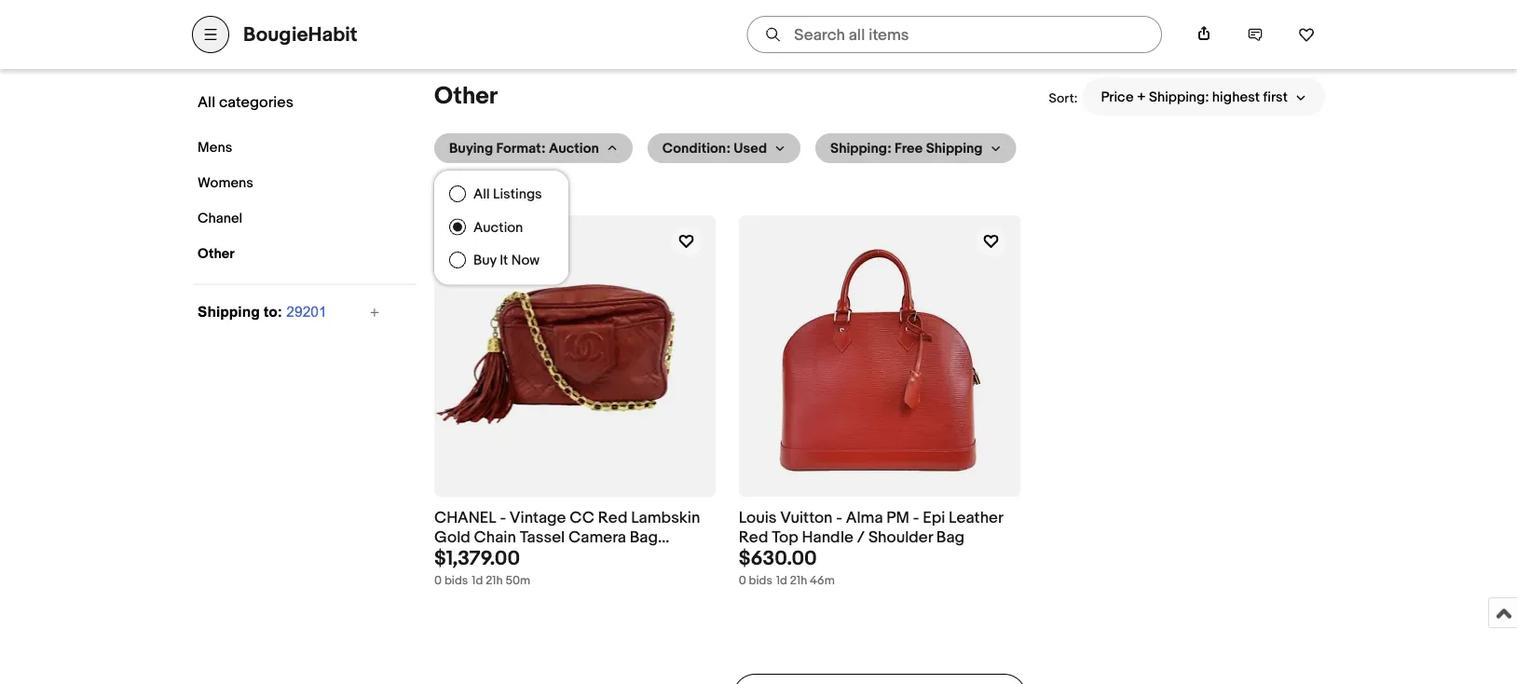 Task type: locate. For each thing, give the bounding box(es) containing it.
bids
[[445, 574, 468, 588], [749, 574, 773, 588]]

0 horizontal spatial all
[[198, 93, 216, 111]]

0 down $630.00
[[739, 574, 746, 588]]

0 horizontal spatial red
[[598, 509, 628, 528]]

0 inside $630.00 0 bids 1d 21h 46m
[[739, 574, 746, 588]]

0 horizontal spatial other
[[198, 246, 235, 262]]

1 horizontal spatial all
[[474, 186, 490, 203]]

0 horizontal spatial auction
[[474, 220, 523, 236]]

1 21h from the left
[[486, 574, 503, 588]]

shipping: right + in the right top of the page
[[1149, 89, 1209, 106]]

0 horizontal spatial bids
[[445, 574, 468, 588]]

it
[[500, 253, 508, 269]]

2 - from the left
[[836, 509, 843, 528]]

1 horizontal spatial red
[[739, 528, 768, 548]]

bougiehabit link
[[243, 22, 357, 47]]

- left vintage
[[500, 509, 506, 528]]

1 horizontal spatial 0
[[739, 574, 746, 588]]

1 horizontal spatial -
[[836, 509, 843, 528]]

- left alma
[[836, 509, 843, 528]]

chanel - vintage cc red lambskin gold chain tassel camera bag crossbody
[[434, 509, 700, 567]]

1 horizontal spatial shipping
[[926, 140, 983, 157]]

0 vertical spatial shipping
[[926, 140, 983, 157]]

$1,379.00
[[434, 547, 520, 571]]

all left the listings
[[474, 186, 490, 203]]

bag
[[630, 528, 658, 548], [937, 528, 965, 548]]

red left top
[[739, 528, 768, 548]]

0 vertical spatial shipping:
[[1149, 89, 1209, 106]]

bids inside $630.00 0 bids 1d 21h 46m
[[749, 574, 773, 588]]

free
[[895, 140, 923, 157]]

0 vertical spatial auction
[[549, 140, 599, 157]]

other link
[[193, 241, 375, 267]]

1d
[[472, 574, 483, 588], [776, 574, 788, 588]]

chanel
[[434, 509, 496, 528]]

0
[[434, 574, 442, 588], [739, 574, 746, 588]]

categories
[[219, 93, 294, 111]]

0 horizontal spatial bag
[[630, 528, 658, 548]]

1 0 from the left
[[434, 574, 442, 588]]

chanel
[[198, 210, 243, 227]]

pm
[[887, 509, 910, 528]]

0 horizontal spatial 1d
[[472, 574, 483, 588]]

0 horizontal spatial shipping:
[[831, 140, 892, 157]]

lambskin
[[631, 509, 700, 528]]

0 for $630.00
[[739, 574, 746, 588]]

1 horizontal spatial shipping:
[[1149, 89, 1209, 106]]

1 vertical spatial all
[[474, 186, 490, 203]]

shipping right the free
[[926, 140, 983, 157]]

bids down crossbody
[[445, 574, 468, 588]]

categories
[[244, 23, 316, 40]]

vintage
[[510, 509, 566, 528]]

1 horizontal spatial bids
[[749, 574, 773, 588]]

bids inside $1,379.00 0 bids 1d 21h 50m
[[445, 574, 468, 588]]

menu
[[434, 178, 569, 285]]

1 vertical spatial auction
[[474, 220, 523, 236]]

shipping: left the free
[[831, 140, 892, 157]]

2 21h from the left
[[790, 574, 807, 588]]

1 bids from the left
[[445, 574, 468, 588]]

categories button
[[192, 13, 344, 50]]

condition:
[[663, 140, 731, 157]]

1d inside $630.00 0 bids 1d 21h 46m
[[776, 574, 788, 588]]

auction down the all listings radio item
[[474, 220, 523, 236]]

shipping: free shipping button
[[816, 134, 1017, 164]]

all inside radio item
[[474, 186, 490, 203]]

cc
[[570, 509, 595, 528]]

0 inside $1,379.00 0 bids 1d 21h 50m
[[434, 574, 442, 588]]

shipping left to:
[[198, 303, 260, 320]]

tassel
[[520, 528, 565, 548]]

0 horizontal spatial shipping
[[198, 303, 260, 320]]

21h
[[486, 574, 503, 588], [790, 574, 807, 588]]

all listings radio item
[[434, 178, 569, 212]]

auction
[[549, 140, 599, 157], [474, 220, 523, 236]]

bag right shoulder
[[937, 528, 965, 548]]

1 horizontal spatial 1d
[[776, 574, 788, 588]]

1d for $1,379.00
[[472, 574, 483, 588]]

price + shipping: highest first button
[[1083, 79, 1326, 116]]

menu containing all listings
[[434, 178, 569, 285]]

condition: used button
[[648, 134, 801, 164]]

shoulder
[[869, 528, 933, 548]]

bougiehabit
[[243, 22, 357, 47]]

1 horizontal spatial auction
[[549, 140, 599, 157]]

all inside "link"
[[198, 93, 216, 111]]

21h inside $1,379.00 0 bids 1d 21h 50m
[[486, 574, 503, 588]]

shipping:
[[1149, 89, 1209, 106], [831, 140, 892, 157]]

tab
[[374, 14, 406, 48]]

1d inside $1,379.00 0 bids 1d 21h 50m
[[472, 574, 483, 588]]

1d down $630.00
[[776, 574, 788, 588]]

other up the buying
[[434, 82, 498, 111]]

buying format: auction
[[449, 140, 599, 157]]

buy it now
[[474, 253, 540, 269]]

-
[[500, 509, 506, 528], [836, 509, 843, 528], [913, 509, 919, 528]]

21h inside $630.00 0 bids 1d 21h 46m
[[790, 574, 807, 588]]

shipping: inside popup button
[[1149, 89, 1209, 106]]

0 horizontal spatial 21h
[[486, 574, 503, 588]]

all for all listings
[[474, 186, 490, 203]]

1 horizontal spatial bag
[[937, 528, 965, 548]]

all for all categories
[[198, 93, 216, 111]]

louis
[[739, 509, 777, 528]]

red right cc
[[598, 509, 628, 528]]

1d down $1,379.00
[[472, 574, 483, 588]]

0 horizontal spatial 0
[[434, 574, 442, 588]]

+
[[1137, 89, 1146, 106]]

auction inside radio item
[[474, 220, 523, 236]]

0 vertical spatial all
[[198, 93, 216, 111]]

format:
[[496, 140, 546, 157]]

2 horizontal spatial -
[[913, 509, 919, 528]]

buy
[[474, 253, 497, 269]]

price
[[1101, 89, 1134, 106]]

2 bag from the left
[[937, 528, 965, 548]]

vuitton
[[781, 509, 833, 528]]

shipping
[[926, 140, 983, 157], [198, 303, 260, 320]]

bids for $630.00
[[749, 574, 773, 588]]

bag right camera on the left bottom
[[630, 528, 658, 548]]

red inside louis vuitton - alma pm - epi leather red top handle / shoulder bag
[[739, 528, 768, 548]]

bids for $1,379.00
[[445, 574, 468, 588]]

buying
[[449, 140, 493, 157]]

0 horizontal spatial -
[[500, 509, 506, 528]]

/
[[857, 528, 865, 548]]

46m
[[810, 574, 835, 588]]

1 bag from the left
[[630, 528, 658, 548]]

red inside "chanel - vintage cc red lambskin gold chain tassel camera bag crossbody"
[[598, 509, 628, 528]]

21h left 46m
[[790, 574, 807, 588]]

alma
[[846, 509, 883, 528]]

mens
[[198, 139, 232, 156]]

all up mens
[[198, 93, 216, 111]]

to:
[[264, 303, 282, 320]]

crossbody
[[434, 547, 516, 567]]

21h for $1,379.00
[[486, 574, 503, 588]]

buying format: auction button
[[434, 134, 633, 164]]

red
[[598, 509, 628, 528], [739, 528, 768, 548]]

1 vertical spatial shipping:
[[831, 140, 892, 157]]

1 - from the left
[[500, 509, 506, 528]]

price + shipping: highest first
[[1101, 89, 1288, 106]]

other
[[434, 82, 498, 111], [198, 246, 235, 262]]

0 vertical spatial other
[[434, 82, 498, 111]]

21h left 50m
[[486, 574, 503, 588]]

2 bids from the left
[[749, 574, 773, 588]]

1 horizontal spatial other
[[434, 82, 498, 111]]

other down chanel in the left of the page
[[198, 246, 235, 262]]

bids down $630.00
[[749, 574, 773, 588]]

1 horizontal spatial 21h
[[790, 574, 807, 588]]

2 1d from the left
[[776, 574, 788, 588]]

chanel link
[[193, 206, 375, 232]]

1 1d from the left
[[472, 574, 483, 588]]

tab list
[[374, 14, 406, 48]]

- left 'epi'
[[913, 509, 919, 528]]

auction right format:
[[549, 140, 599, 157]]

auction inside dropdown button
[[549, 140, 599, 157]]

shipping inside dropdown button
[[926, 140, 983, 157]]

1 vertical spatial other
[[198, 246, 235, 262]]

leather
[[949, 509, 1003, 528]]

- inside "chanel - vintage cc red lambskin gold chain tassel camera bag crossbody"
[[500, 509, 506, 528]]

all
[[198, 93, 216, 111], [474, 186, 490, 203]]

2 0 from the left
[[739, 574, 746, 588]]

0 down crossbody
[[434, 574, 442, 588]]



Task type: describe. For each thing, give the bounding box(es) containing it.
chain
[[474, 528, 516, 548]]

womens link
[[193, 170, 375, 196]]

sort:
[[1049, 91, 1078, 107]]

$630.00 0 bids 1d 21h 46m
[[739, 547, 835, 588]]

$1,379.00 0 bids 1d 21h 50m
[[434, 547, 531, 588]]

auction radio item
[[434, 212, 569, 245]]

first
[[1263, 89, 1288, 106]]

handle
[[802, 528, 854, 548]]

bag inside louis vuitton - alma pm - epi leather red top handle / shoulder bag
[[937, 528, 965, 548]]

listings
[[493, 186, 542, 203]]

all categories link
[[193, 89, 381, 116]]

shipping: inside dropdown button
[[831, 140, 892, 157]]

other tab panel
[[192, 64, 1326, 684]]

shipping to: 29201
[[198, 303, 327, 320]]

epi
[[923, 509, 945, 528]]

chanel - vintage cc red lambskin gold chain tassel camera bag crossbody : quick view image
[[436, 217, 715, 497]]

shipping: free shipping
[[831, 140, 983, 157]]

condition: used
[[663, 140, 767, 157]]

all categories
[[198, 93, 294, 111]]

camera
[[569, 528, 626, 548]]

Search all items field
[[747, 16, 1162, 53]]

1d for $630.00
[[776, 574, 788, 588]]

mens link
[[193, 135, 375, 161]]

bag inside "chanel - vintage cc red lambskin gold chain tassel camera bag crossbody"
[[630, 528, 658, 548]]

$630.00
[[739, 547, 817, 571]]

29201
[[286, 303, 327, 320]]

louis vuitton - alma pm - epi leather red top handle / shoulder bag button
[[739, 509, 1021, 548]]

buy it now radio item
[[434, 245, 569, 278]]

louis vuitton - alma pm - epi leather red top handle / shoulder bag
[[739, 509, 1003, 548]]

now
[[511, 253, 540, 269]]

gold
[[434, 528, 471, 548]]

save this seller bougie_habit image
[[1298, 26, 1315, 43]]

highest
[[1213, 89, 1260, 106]]

womens
[[198, 175, 253, 192]]

21h for $630.00
[[790, 574, 807, 588]]

chanel - vintage cc red lambskin gold chain tassel camera bag crossbody button
[[434, 509, 717, 567]]

top
[[772, 528, 799, 548]]

used
[[734, 140, 767, 157]]

louis vuitton - alma pm - epi leather red top handle / shoulder bag : quick view image
[[740, 217, 1020, 497]]

3 - from the left
[[913, 509, 919, 528]]

all listings
[[474, 186, 542, 203]]

1 vertical spatial shipping
[[198, 303, 260, 320]]

menu inside other tab panel
[[434, 178, 569, 285]]

0 for $1,379.00
[[434, 574, 442, 588]]

50m
[[506, 574, 531, 588]]



Task type: vqa. For each thing, say whether or not it's contained in the screenshot.
Promotions to the middle
no



